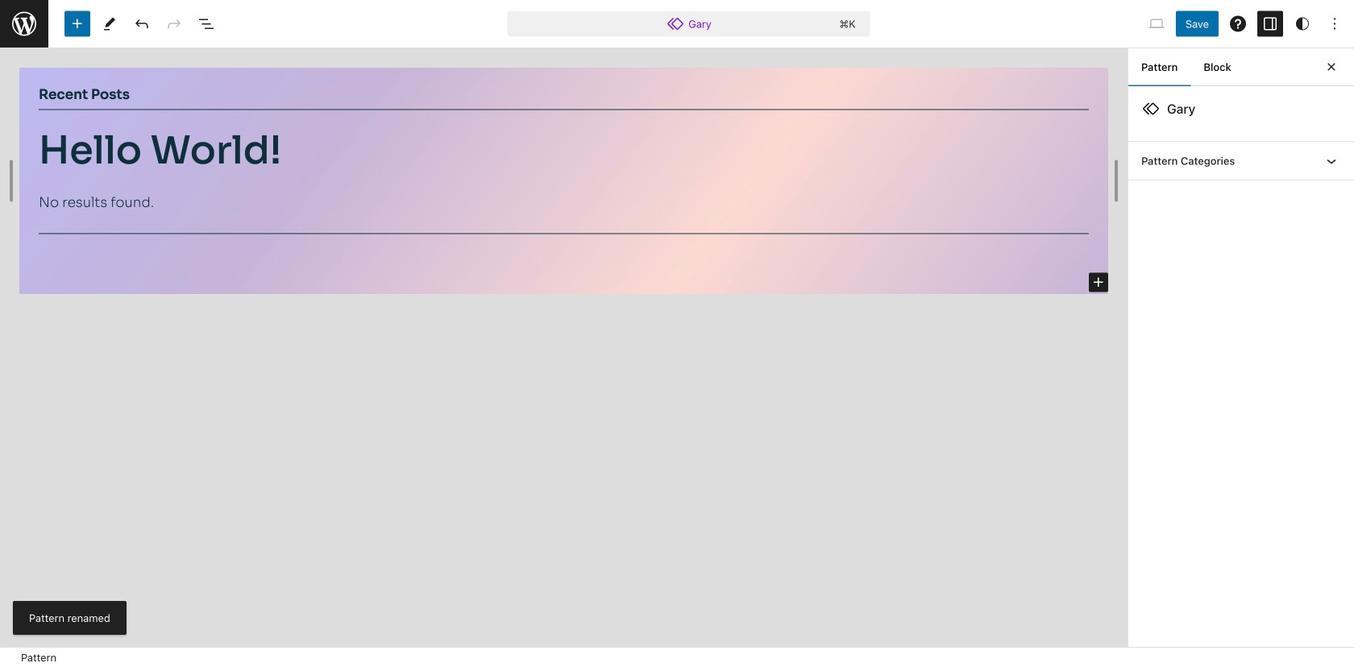 Task type: locate. For each thing, give the bounding box(es) containing it.
tools image
[[100, 14, 119, 33]]

settings image
[[1261, 14, 1280, 33]]

editor top bar region
[[0, 0, 1355, 48]]

options image
[[1326, 14, 1345, 33]]

help image
[[1229, 14, 1248, 33]]

undo image
[[132, 14, 152, 33]]

view image
[[1147, 14, 1167, 33]]

toggle block inserter image
[[68, 14, 87, 33]]

list view image
[[197, 14, 216, 33]]

tab list
[[1129, 48, 1245, 86]]

tab panel
[[1129, 85, 1355, 181]]



Task type: vqa. For each thing, say whether or not it's contained in the screenshot.
The Open Command Palette icon
no



Task type: describe. For each thing, give the bounding box(es) containing it.
close settings image
[[1322, 57, 1342, 77]]

styles image
[[1293, 14, 1313, 33]]

redo image
[[164, 14, 184, 33]]



